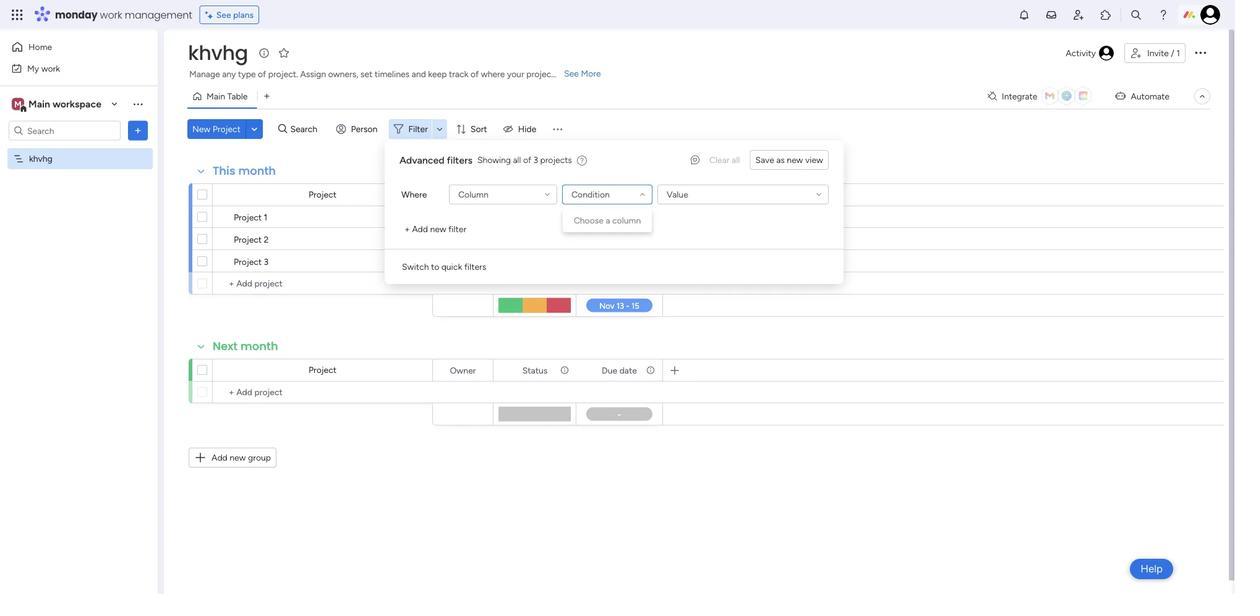 Task type: vqa. For each thing, say whether or not it's contained in the screenshot.
"SEE" corresponding to See plans
yes



Task type: describe. For each thing, give the bounding box(es) containing it.
select product image
[[11, 9, 24, 21]]

1 status field from the top
[[519, 188, 551, 202]]

owner for 2nd owner field from the top
[[450, 366, 476, 376]]

angle down image
[[251, 125, 257, 134]]

work for monday
[[100, 8, 122, 22]]

2 vertical spatial new
[[230, 453, 246, 464]]

activity
[[1066, 48, 1096, 58]]

1 horizontal spatial khvhg
[[188, 39, 248, 67]]

help image
[[1157, 9, 1170, 21]]

1 vertical spatial 3
[[264, 257, 269, 267]]

workspace image
[[12, 97, 24, 111]]

month for next month
[[241, 339, 278, 355]]

where
[[401, 190, 427, 200]]

my work button
[[7, 58, 133, 78]]

2 status field from the top
[[519, 364, 551, 378]]

keep
[[428, 69, 447, 79]]

new project button
[[187, 119, 245, 139]]

condition
[[571, 190, 610, 200]]

advanced filters showing all of 3 projects
[[400, 154, 572, 166]]

hide
[[518, 124, 536, 135]]

on
[[543, 212, 553, 223]]

all inside the clear all button
[[732, 155, 740, 165]]

automate
[[1131, 91, 1170, 102]]

my
[[27, 63, 39, 74]]

nov 14
[[609, 233, 634, 243]]

1 owner field from the top
[[447, 188, 479, 202]]

track
[[449, 69, 468, 79]]

integrate
[[1002, 91, 1037, 102]]

new
[[192, 124, 210, 135]]

quick
[[441, 262, 462, 272]]

1 horizontal spatial of
[[471, 69, 479, 79]]

see more
[[564, 68, 601, 79]]

hide button
[[498, 119, 544, 139]]

nov 13
[[609, 211, 634, 221]]

switch to quick filters button
[[397, 257, 491, 277]]

date for 2nd due date field from the top
[[620, 366, 637, 376]]

see plans button
[[200, 6, 259, 24]]

clear all
[[709, 155, 740, 165]]

plans
[[233, 10, 254, 20]]

advanced
[[400, 154, 444, 166]]

activity button
[[1061, 43, 1119, 63]]

any
[[222, 69, 236, 79]]

monday work management
[[55, 8, 192, 22]]

invite / 1 button
[[1124, 43, 1186, 63]]

Next month field
[[210, 339, 281, 355]]

add to favorites image
[[278, 47, 290, 59]]

khvhg inside list box
[[29, 154, 52, 164]]

autopilot image
[[1115, 88, 1126, 104]]

owner for 1st owner field
[[450, 190, 476, 200]]

search everything image
[[1130, 9, 1142, 21]]

m
[[14, 99, 22, 109]]

status for first status field from the bottom of the page
[[522, 366, 548, 376]]

status for first status field from the top of the page
[[522, 190, 548, 200]]

timelines
[[375, 69, 410, 79]]

manage
[[189, 69, 220, 79]]

person button
[[331, 119, 385, 139]]

add view image
[[264, 92, 269, 101]]

new for view
[[787, 155, 803, 165]]

invite / 1
[[1147, 48, 1180, 58]]

to
[[431, 262, 439, 272]]

where
[[481, 69, 505, 79]]

this
[[213, 163, 235, 179]]

month for this month
[[238, 163, 276, 179]]

management
[[125, 8, 192, 22]]

2 owner field from the top
[[447, 364, 479, 378]]

switch
[[402, 262, 429, 272]]

+
[[404, 224, 410, 235]]

date for second due date field from the bottom
[[620, 190, 637, 200]]

all inside advanced filters showing all of 3 projects
[[513, 155, 521, 165]]

save
[[755, 155, 774, 165]]

v2 user feedback image
[[691, 154, 699, 167]]

+ add new filter
[[404, 224, 466, 235]]

project inside button
[[213, 124, 241, 135]]

khvhg list box
[[0, 146, 158, 336]]

clear all button
[[704, 150, 745, 170]]

options image
[[132, 125, 144, 137]]

+ Add project text field
[[219, 385, 427, 400]]

next
[[213, 339, 238, 355]]

choose a column
[[574, 216, 641, 226]]

see for see plans
[[216, 10, 231, 20]]

sort button
[[451, 119, 495, 139]]

save as new view button
[[750, 150, 829, 170]]

it
[[555, 212, 560, 223]]

group
[[248, 453, 271, 464]]

as
[[776, 155, 785, 165]]

table
[[227, 91, 248, 102]]

due for second due date field from the bottom
[[602, 190, 617, 200]]

assign
[[300, 69, 326, 79]]

next month
[[213, 339, 278, 355]]

see for see more
[[564, 68, 579, 79]]

invite
[[1147, 48, 1169, 58]]

owners,
[[328, 69, 358, 79]]

work for my
[[41, 63, 60, 74]]

home button
[[7, 37, 133, 57]]

filter
[[448, 224, 466, 235]]

see plans
[[216, 10, 254, 20]]

stands.
[[557, 69, 584, 79]]

Search in workspace field
[[26, 124, 103, 138]]

Search field
[[287, 121, 324, 138]]

filters inside button
[[464, 262, 486, 272]]

help
[[1141, 563, 1163, 576]]

14
[[626, 233, 634, 243]]

+ add new filter button
[[400, 220, 471, 239]]

a
[[606, 216, 610, 226]]

2
[[264, 234, 269, 245]]

learn more image
[[577, 155, 587, 167]]

see more link
[[563, 67, 602, 80]]



Task type: locate. For each thing, give the bounding box(es) containing it.
main
[[207, 91, 225, 102], [28, 98, 50, 110]]

choose
[[574, 216, 604, 226]]

nov for nov 14
[[609, 233, 624, 243]]

0 horizontal spatial 3
[[264, 257, 269, 267]]

due date for second due date field from the bottom
[[602, 190, 637, 200]]

and
[[412, 69, 426, 79]]

0 vertical spatial 3
[[533, 155, 538, 165]]

options image
[[1193, 45, 1208, 60]]

new project
[[192, 124, 241, 135]]

0 vertical spatial due date
[[602, 190, 637, 200]]

month right next in the left bottom of the page
[[241, 339, 278, 355]]

1 vertical spatial date
[[620, 366, 637, 376]]

see left plans
[[216, 10, 231, 20]]

due date
[[602, 190, 637, 200], [602, 366, 637, 376]]

new right as
[[787, 155, 803, 165]]

dapulse integrations image
[[988, 92, 997, 101]]

due
[[602, 190, 617, 200], [602, 366, 617, 376]]

1 due from the top
[[602, 190, 617, 200]]

2 due date field from the top
[[599, 364, 640, 378]]

0 horizontal spatial see
[[216, 10, 231, 20]]

0 vertical spatial owner
[[450, 190, 476, 200]]

manage any type of project. assign owners, set timelines and keep track of where your project stands.
[[189, 69, 584, 79]]

of right 'track'
[[471, 69, 479, 79]]

2 owner from the top
[[450, 366, 476, 376]]

add right +
[[412, 224, 428, 235]]

2 all from the left
[[732, 155, 740, 165]]

Status field
[[519, 188, 551, 202], [519, 364, 551, 378]]

0 vertical spatial 1
[[1177, 48, 1180, 58]]

see inside button
[[216, 10, 231, 20]]

0 vertical spatial due
[[602, 190, 617, 200]]

3 inside advanced filters showing all of 3 projects
[[533, 155, 538, 165]]

0 vertical spatial due date field
[[599, 188, 640, 202]]

v2 overdue deadline image
[[581, 212, 591, 224]]

main right workspace image
[[28, 98, 50, 110]]

1 horizontal spatial all
[[732, 155, 740, 165]]

menu image
[[551, 123, 564, 135]]

more
[[581, 68, 601, 79]]

1 due date from the top
[[602, 190, 637, 200]]

new for filter
[[430, 224, 446, 235]]

0 vertical spatial status field
[[519, 188, 551, 202]]

notifications image
[[1018, 9, 1030, 21]]

/
[[1171, 48, 1174, 58]]

nov for nov 13
[[609, 211, 624, 221]]

add new group button
[[189, 448, 277, 468]]

Due date field
[[599, 188, 640, 202], [599, 364, 640, 378]]

2 status from the top
[[522, 366, 548, 376]]

of inside advanced filters showing all of 3 projects
[[523, 155, 531, 165]]

1 horizontal spatial 3
[[533, 155, 538, 165]]

0 vertical spatial khvhg
[[188, 39, 248, 67]]

nov left 13
[[609, 211, 624, 221]]

filter
[[408, 124, 428, 135]]

1 vertical spatial 1
[[264, 212, 267, 223]]

gary orlando image
[[1201, 5, 1220, 25]]

0 vertical spatial month
[[238, 163, 276, 179]]

of left projects
[[523, 155, 531, 165]]

khvhg up the any
[[188, 39, 248, 67]]

main table
[[207, 91, 248, 102]]

projects
[[540, 155, 572, 165]]

1 vertical spatial work
[[41, 63, 60, 74]]

column
[[612, 216, 641, 226]]

set
[[361, 69, 373, 79]]

all
[[513, 155, 521, 165], [732, 155, 740, 165]]

Owner field
[[447, 188, 479, 202], [447, 364, 479, 378]]

month
[[238, 163, 276, 179], [241, 339, 278, 355]]

work right my
[[41, 63, 60, 74]]

1 status from the top
[[522, 190, 548, 200]]

filter button
[[389, 119, 447, 139]]

home
[[28, 42, 52, 52]]

0 horizontal spatial add
[[212, 453, 227, 464]]

project
[[213, 124, 241, 135], [309, 190, 337, 200], [234, 212, 262, 223], [234, 234, 262, 245], [234, 257, 262, 267], [309, 365, 337, 376]]

show board description image
[[257, 47, 271, 59]]

your
[[507, 69, 524, 79]]

0 horizontal spatial main
[[28, 98, 50, 110]]

main workspace
[[28, 98, 101, 110]]

1 nov from the top
[[609, 211, 624, 221]]

work right monday
[[100, 8, 122, 22]]

1 due date field from the top
[[599, 188, 640, 202]]

all right clear
[[732, 155, 740, 165]]

add
[[412, 224, 428, 235], [212, 453, 227, 464]]

1 vertical spatial status
[[522, 366, 548, 376]]

2 due date from the top
[[602, 366, 637, 376]]

1 horizontal spatial add
[[412, 224, 428, 235]]

nov left 14
[[609, 233, 624, 243]]

khvhg field
[[185, 39, 251, 67]]

due date for 2nd due date field from the top
[[602, 366, 637, 376]]

13
[[626, 211, 634, 221]]

work
[[100, 8, 122, 22], [41, 63, 60, 74]]

1 horizontal spatial main
[[207, 91, 225, 102]]

new
[[787, 155, 803, 165], [430, 224, 446, 235], [230, 453, 246, 464]]

add left group
[[212, 453, 227, 464]]

help button
[[1130, 560, 1173, 580]]

0 vertical spatial nov
[[609, 211, 624, 221]]

column
[[458, 190, 489, 200]]

0 horizontal spatial of
[[258, 69, 266, 79]]

1 horizontal spatial new
[[430, 224, 446, 235]]

option
[[0, 148, 158, 150]]

1 vertical spatial nov
[[609, 233, 624, 243]]

working on it
[[509, 212, 560, 223]]

arrow down image
[[432, 122, 447, 137]]

1 date from the top
[[620, 190, 637, 200]]

new left group
[[230, 453, 246, 464]]

1 vertical spatial add
[[212, 453, 227, 464]]

workspace options image
[[132, 98, 144, 110]]

3 down 2
[[264, 257, 269, 267]]

person
[[351, 124, 378, 135]]

khvhg
[[188, 39, 248, 67], [29, 154, 52, 164]]

0 vertical spatial owner field
[[447, 188, 479, 202]]

v2 done deadline image
[[581, 233, 591, 245]]

filters down sort popup button on the left
[[447, 154, 472, 166]]

2 date from the top
[[620, 366, 637, 376]]

see
[[216, 10, 231, 20], [564, 68, 579, 79]]

2 due from the top
[[602, 366, 617, 376]]

0 horizontal spatial all
[[513, 155, 521, 165]]

of
[[258, 69, 266, 79], [471, 69, 479, 79], [523, 155, 531, 165]]

1
[[1177, 48, 1180, 58], [264, 212, 267, 223]]

invite members image
[[1072, 9, 1085, 21]]

1 vertical spatial due
[[602, 366, 617, 376]]

due for 2nd due date field from the top
[[602, 366, 617, 376]]

collapse board header image
[[1197, 92, 1207, 101]]

project.
[[268, 69, 298, 79]]

1 vertical spatial status field
[[519, 364, 551, 378]]

workspace
[[53, 98, 101, 110]]

apps image
[[1100, 9, 1112, 21]]

0 vertical spatial status
[[522, 190, 548, 200]]

new left filter
[[430, 224, 446, 235]]

0 horizontal spatial work
[[41, 63, 60, 74]]

filters
[[447, 154, 472, 166], [464, 262, 486, 272]]

workspace selection element
[[12, 97, 103, 113]]

1 all from the left
[[513, 155, 521, 165]]

1 vertical spatial see
[[564, 68, 579, 79]]

main for main workspace
[[28, 98, 50, 110]]

1 owner from the top
[[450, 190, 476, 200]]

column information image
[[560, 190, 570, 200], [646, 190, 656, 200], [560, 366, 570, 376], [646, 366, 656, 376]]

of right type
[[258, 69, 266, 79]]

0 vertical spatial add
[[412, 224, 428, 235]]

value
[[667, 190, 688, 200]]

inbox image
[[1045, 9, 1058, 21]]

sort
[[471, 124, 487, 135]]

main inside button
[[207, 91, 225, 102]]

2 nov from the top
[[609, 233, 624, 243]]

1 vertical spatial new
[[430, 224, 446, 235]]

work inside 'button'
[[41, 63, 60, 74]]

1 vertical spatial owner field
[[447, 364, 479, 378]]

filters right quick
[[464, 262, 486, 272]]

1 vertical spatial filters
[[464, 262, 486, 272]]

main inside workspace selection element
[[28, 98, 50, 110]]

project 3
[[234, 257, 269, 267]]

1 vertical spatial khvhg
[[29, 154, 52, 164]]

+ Add project text field
[[219, 276, 427, 291]]

month right the this
[[238, 163, 276, 179]]

khvhg down search in workspace field
[[29, 154, 52, 164]]

showing
[[477, 155, 511, 165]]

clear
[[709, 155, 730, 165]]

save as new view
[[755, 155, 823, 165]]

1 vertical spatial month
[[241, 339, 278, 355]]

0 vertical spatial date
[[620, 190, 637, 200]]

working
[[509, 212, 541, 223]]

add new group
[[212, 453, 271, 464]]

1 vertical spatial due date
[[602, 366, 637, 376]]

project 2
[[234, 234, 269, 245]]

all right showing
[[513, 155, 521, 165]]

main left table
[[207, 91, 225, 102]]

0 vertical spatial work
[[100, 8, 122, 22]]

main for main table
[[207, 91, 225, 102]]

0 vertical spatial filters
[[447, 154, 472, 166]]

This month field
[[210, 163, 279, 179]]

0 vertical spatial see
[[216, 10, 231, 20]]

1 inside button
[[1177, 48, 1180, 58]]

0 horizontal spatial 1
[[264, 212, 267, 223]]

0 horizontal spatial khvhg
[[29, 154, 52, 164]]

1 up 2
[[264, 212, 267, 223]]

0 vertical spatial new
[[787, 155, 803, 165]]

0 horizontal spatial new
[[230, 453, 246, 464]]

1 vertical spatial owner
[[450, 366, 476, 376]]

switch to quick filters
[[402, 262, 486, 272]]

1 vertical spatial due date field
[[599, 364, 640, 378]]

date
[[620, 190, 637, 200], [620, 366, 637, 376]]

1 horizontal spatial 1
[[1177, 48, 1180, 58]]

2 horizontal spatial of
[[523, 155, 531, 165]]

my work
[[27, 63, 60, 74]]

1 right /
[[1177, 48, 1180, 58]]

view
[[805, 155, 823, 165]]

1 horizontal spatial work
[[100, 8, 122, 22]]

status
[[522, 190, 548, 200], [522, 366, 548, 376]]

project 1
[[234, 212, 267, 223]]

3 left projects
[[533, 155, 538, 165]]

type
[[238, 69, 256, 79]]

main table button
[[187, 87, 257, 106]]

see left more
[[564, 68, 579, 79]]

this month
[[213, 163, 276, 179]]

1 horizontal spatial see
[[564, 68, 579, 79]]

2 horizontal spatial new
[[787, 155, 803, 165]]

monday
[[55, 8, 97, 22]]

v2 search image
[[278, 122, 287, 136]]



